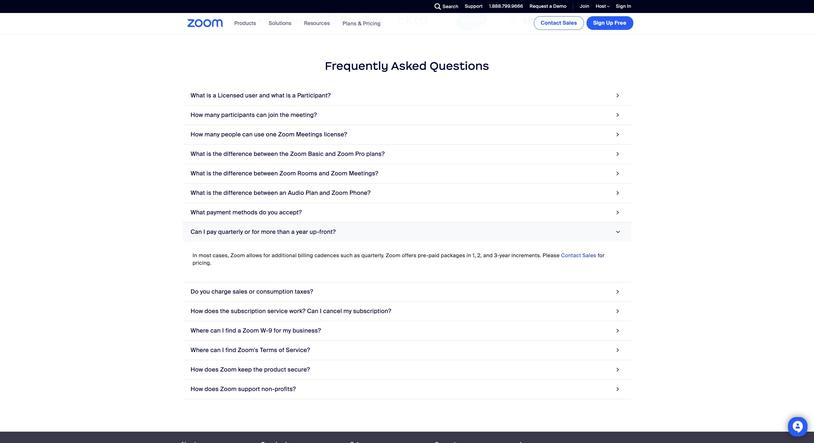 Task type: vqa. For each thing, say whether or not it's contained in the screenshot.
licensing
no



Task type: describe. For each thing, give the bounding box(es) containing it.
request
[[530, 3, 549, 9]]

up-
[[310, 228, 320, 236]]

4 heading from the left
[[435, 442, 509, 444]]

can i pay quarterly or for more than a year up-front? button
[[183, 223, 632, 242]]

between for zoom
[[254, 170, 278, 178]]

support
[[238, 386, 260, 394]]

non-
[[262, 386, 275, 394]]

subscription
[[231, 308, 266, 315]]

or for quarterly
[[245, 228, 250, 236]]

pricing
[[363, 20, 381, 27]]

what is the difference between zoom rooms and zoom meetings?
[[191, 170, 379, 178]]

i inside "can i pay quarterly or for more than a year up-front?" dropdown button
[[204, 228, 205, 236]]

packages
[[441, 252, 466, 259]]

offers
[[402, 252, 417, 259]]

is for what is a licensed user and what is a participant?
[[207, 92, 211, 100]]

1 horizontal spatial you
[[268, 209, 278, 217]]

increments.
[[512, 252, 542, 259]]

does for how does the subscription service work? can i cancel my subscription?
[[205, 308, 219, 315]]

resources
[[304, 20, 330, 27]]

do
[[191, 288, 199, 296]]

meetings navigation
[[533, 13, 635, 31]]

where can i find a zoom w-9 for my business? button
[[183, 322, 632, 341]]

difference for an
[[224, 189, 252, 197]]

how does zoom support non-profits? button
[[183, 380, 632, 400]]

in inside tab list
[[193, 252, 197, 259]]

zoom left the support
[[220, 386, 237, 394]]

rooms
[[298, 170, 318, 178]]

solutions button
[[269, 13, 294, 34]]

i inside the where can i find a zoom w-9 for my business? dropdown button
[[222, 327, 224, 335]]

2 heading from the left
[[262, 442, 339, 444]]

support
[[465, 3, 483, 9]]

pay
[[207, 228, 217, 236]]

how does zoom keep the product secure?
[[191, 366, 310, 374]]

and inside the what is the difference between zoom rooms and zoom meetings? dropdown button
[[319, 170, 330, 178]]

is for what is the difference between zoom rooms and zoom meetings?
[[207, 170, 211, 178]]

solutions
[[269, 20, 292, 27]]

and inside what is a licensed user and what is a participant? dropdown button
[[259, 92, 270, 100]]

zoom left the w-
[[243, 327, 259, 335]]

for inside for pricing.
[[598, 252, 605, 259]]

join link left "host" on the top of the page
[[575, 0, 591, 13]]

license?
[[324, 131, 347, 139]]

how for how many people can use one zoom meetings license?
[[191, 131, 203, 139]]

what payment methods do you accept?
[[191, 209, 302, 217]]

a up 'zoom's' at the left bottom of the page
[[238, 327, 241, 335]]

between for an
[[254, 189, 278, 197]]

sign up free
[[594, 20, 627, 26]]

how many participants can join the meeting?
[[191, 111, 317, 119]]

zoom's
[[238, 347, 259, 355]]

can inside the how many people can use one zoom meetings license? dropdown button
[[243, 131, 253, 139]]

contact sales link inside meetings navigation
[[534, 16, 584, 30]]

difference for the
[[224, 150, 252, 158]]

secure?
[[288, 366, 310, 374]]

join link up meetings navigation on the top of page
[[580, 3, 590, 9]]

asked
[[391, 59, 427, 73]]

how does zoom support non-profits?
[[191, 386, 296, 394]]

right image for do you charge sales or consumption taxes?
[[615, 288, 621, 297]]

1 vertical spatial year
[[500, 252, 510, 259]]

quarterly.
[[362, 252, 385, 259]]

product
[[264, 366, 286, 374]]

1 heading from the left
[[181, 442, 250, 444]]

frequently asked questions main content
[[0, 0, 815, 432]]

subscription?
[[353, 308, 392, 315]]

3-
[[494, 252, 500, 259]]

contact inside meetings navigation
[[541, 20, 562, 26]]

cancel
[[323, 308, 342, 315]]

billing
[[298, 252, 313, 259]]

&
[[358, 20, 362, 27]]

sales inside tab list
[[583, 252, 597, 259]]

quarterly
[[218, 228, 243, 236]]

how for how does zoom support non-profits?
[[191, 386, 203, 394]]

taxes?
[[295, 288, 313, 296]]

how for how does zoom keep the product secure?
[[191, 366, 203, 374]]

i inside where can i find zoom's terms of service? 'dropdown button'
[[222, 347, 224, 355]]

3 heading from the left
[[351, 442, 424, 444]]

join
[[268, 111, 279, 119]]

zoom left keep
[[220, 366, 237, 374]]

right image inside the what payment methods do you accept? dropdown button
[[615, 209, 621, 217]]

does for how does zoom support non-profits?
[[205, 386, 219, 394]]

most
[[199, 252, 211, 259]]

please
[[543, 252, 560, 259]]

business?
[[293, 327, 321, 335]]

w-
[[261, 327, 269, 335]]

meetings?
[[349, 170, 379, 178]]

what is a licensed user and what is a participant?
[[191, 92, 331, 100]]

sign for sign in
[[616, 3, 626, 9]]

right image for year
[[614, 229, 623, 235]]

where can i find zoom's terms of service?
[[191, 347, 310, 355]]

product information navigation
[[230, 13, 386, 34]]

up
[[607, 20, 614, 26]]

how does zoom keep the product secure? button
[[183, 361, 632, 380]]

can inside the where can i find a zoom w-9 for my business? dropdown button
[[211, 327, 221, 335]]

contact inside tab list
[[561, 252, 581, 259]]

plan
[[306, 189, 318, 197]]

user
[[245, 92, 258, 100]]

search
[[443, 4, 459, 9]]

consumption
[[257, 288, 294, 296]]

do you charge sales or consumption taxes?
[[191, 288, 313, 296]]

what is the difference between an audio plan and zoom phone? button
[[183, 184, 632, 203]]

service?
[[286, 347, 310, 355]]

i inside how does the subscription service work? can i cancel my subscription? dropdown button
[[320, 308, 322, 315]]

methods
[[233, 209, 258, 217]]

can i pay quarterly or for more than a year up-front?
[[191, 228, 336, 236]]

accept?
[[279, 209, 302, 217]]

more
[[261, 228, 276, 236]]

sales
[[233, 288, 248, 296]]

resources button
[[304, 13, 333, 34]]

where can i find zoom's terms of service? button
[[183, 341, 632, 361]]

pricing.
[[193, 260, 211, 267]]

where can i find a zoom w-9 for my business?
[[191, 327, 321, 335]]

zoom left the offers
[[386, 252, 401, 259]]

questions
[[430, 59, 490, 73]]

right image for participant?
[[615, 91, 621, 100]]

audio
[[288, 189, 304, 197]]

do
[[259, 209, 267, 217]]

terms
[[260, 347, 277, 355]]

zoom down what is the difference between the zoom basic and zoom pro plans?
[[280, 170, 296, 178]]

zoom logo image
[[187, 19, 223, 27]]

pro
[[355, 150, 365, 158]]

such
[[341, 252, 353, 259]]

a right "what"
[[293, 92, 296, 100]]

sign up free button
[[587, 16, 634, 30]]

keep
[[238, 366, 252, 374]]

what payment methods do you accept? button
[[183, 203, 632, 223]]

people
[[221, 131, 241, 139]]

in most cases, zoom allows for additional billing cadences such as quarterly. zoom offers pre-paid packages in 1, 2, and 3-year increments. please contact sales
[[193, 252, 597, 259]]

in
[[467, 252, 471, 259]]

1 vertical spatial you
[[200, 288, 210, 296]]

zoom left pro
[[338, 150, 354, 158]]

and inside what is the difference between the zoom basic and zoom pro plans? dropdown button
[[325, 150, 336, 158]]



Task type: locate. For each thing, give the bounding box(es) containing it.
1 does from the top
[[205, 308, 219, 315]]

0 vertical spatial in
[[628, 3, 632, 9]]

or right quarterly
[[245, 228, 250, 236]]

or right sales at the bottom left of page
[[249, 288, 255, 296]]

and right user
[[259, 92, 270, 100]]

find for a
[[226, 327, 236, 335]]

a right than
[[291, 228, 295, 236]]

between inside what is the difference between the zoom basic and zoom pro plans? dropdown button
[[254, 150, 278, 158]]

2 where from the top
[[191, 347, 209, 355]]

right image inside "can i pay quarterly or for more than a year up-front?" dropdown button
[[614, 229, 623, 235]]

1 horizontal spatial sales
[[583, 252, 597, 259]]

basic
[[308, 150, 324, 158]]

for pricing.
[[193, 252, 605, 267]]

zoom right one
[[278, 131, 295, 139]]

in up 'sign up free' 'button'
[[628, 3, 632, 9]]

1 vertical spatial difference
[[224, 170, 252, 178]]

find down subscription
[[226, 327, 236, 335]]

what inside what is the difference between an audio plan and zoom phone? dropdown button
[[191, 189, 205, 197]]

find left 'zoom's' at the left bottom of the page
[[226, 347, 236, 355]]

charge
[[212, 288, 231, 296]]

1 what from the top
[[191, 92, 205, 100]]

1 vertical spatial many
[[205, 131, 220, 139]]

sign
[[616, 3, 626, 9], [594, 20, 605, 26]]

the inside dropdown button
[[213, 170, 222, 178]]

support link
[[460, 0, 485, 13], [465, 3, 483, 9]]

between for the
[[254, 150, 278, 158]]

what inside what is a licensed user and what is a participant? dropdown button
[[191, 92, 205, 100]]

0 horizontal spatial my
[[283, 327, 291, 335]]

difference inside dropdown button
[[224, 170, 252, 178]]

work?
[[289, 308, 306, 315]]

contact down request a demo
[[541, 20, 562, 26]]

right image inside how does zoom support non-profits? dropdown button
[[615, 385, 621, 394]]

3 what from the top
[[191, 170, 205, 178]]

1 many from the top
[[205, 111, 220, 119]]

0 horizontal spatial in
[[193, 252, 197, 259]]

2 vertical spatial does
[[205, 386, 219, 394]]

1 vertical spatial where
[[191, 347, 209, 355]]

0 horizontal spatial sales
[[563, 20, 577, 26]]

1 how from the top
[[191, 111, 203, 119]]

or for sales
[[249, 288, 255, 296]]

0 vertical spatial can
[[191, 228, 202, 236]]

0 vertical spatial difference
[[224, 150, 252, 158]]

1 vertical spatial in
[[193, 252, 197, 259]]

how
[[191, 111, 203, 119], [191, 131, 203, 139], [191, 308, 203, 315], [191, 366, 203, 374], [191, 386, 203, 394]]

1 where from the top
[[191, 327, 209, 335]]

1 vertical spatial or
[[249, 288, 255, 296]]

my for business?
[[283, 327, 291, 335]]

zoom left the basic
[[290, 150, 307, 158]]

plans & pricing
[[343, 20, 381, 27]]

and right plan
[[320, 189, 330, 197]]

how for how does the subscription service work? can i cancel my subscription?
[[191, 308, 203, 315]]

is for what is the difference between an audio plan and zoom phone?
[[207, 189, 211, 197]]

right image inside the where can i find a zoom w-9 for my business? dropdown button
[[615, 327, 621, 336]]

0 vertical spatial many
[[205, 111, 220, 119]]

right image inside how does zoom keep the product secure? dropdown button
[[615, 366, 621, 375]]

right image for what is the difference between an audio plan and zoom phone?
[[615, 189, 621, 198]]

sign for sign up free
[[594, 20, 605, 26]]

1.888.799.9666
[[489, 3, 523, 9]]

right image for how does zoom support non-profits?
[[615, 385, 621, 394]]

right image
[[615, 91, 621, 100], [615, 209, 621, 217], [614, 229, 623, 235], [615, 307, 621, 316], [615, 346, 621, 355]]

5 what from the top
[[191, 209, 205, 217]]

right image for my
[[615, 307, 621, 316]]

and
[[259, 92, 270, 100], [325, 150, 336, 158], [319, 170, 330, 178], [320, 189, 330, 197], [484, 252, 493, 259]]

0 vertical spatial sign
[[616, 3, 626, 9]]

right image inside the how many people can use one zoom meetings license? dropdown button
[[615, 130, 621, 139]]

zoom
[[278, 131, 295, 139], [290, 150, 307, 158], [338, 150, 354, 158], [280, 170, 296, 178], [331, 170, 348, 178], [332, 189, 348, 197], [231, 252, 245, 259], [386, 252, 401, 259], [243, 327, 259, 335], [220, 366, 237, 374], [220, 386, 237, 394]]

3 how from the top
[[191, 308, 203, 315]]

year left increments.
[[500, 252, 510, 259]]

2 right image from the top
[[615, 130, 621, 139]]

does for how does zoom keep the product secure?
[[205, 366, 219, 374]]

and right the basic
[[325, 150, 336, 158]]

can left pay
[[191, 228, 202, 236]]

2 difference from the top
[[224, 170, 252, 178]]

free
[[615, 20, 627, 26]]

between down how many people can use one zoom meetings license?
[[254, 150, 278, 158]]

6 right image from the top
[[615, 288, 621, 297]]

1 vertical spatial contact sales link
[[561, 252, 597, 259]]

my right cancel
[[344, 308, 352, 315]]

contact sales link right please
[[561, 252, 597, 259]]

or
[[245, 228, 250, 236], [249, 288, 255, 296]]

1 right image from the top
[[615, 111, 621, 120]]

banner containing contact sales
[[180, 13, 635, 34]]

1 between from the top
[[254, 150, 278, 158]]

right image for how does zoom keep the product secure?
[[615, 366, 621, 375]]

1 vertical spatial my
[[283, 327, 291, 335]]

service
[[268, 308, 288, 315]]

what for what is the difference between an audio plan and zoom phone?
[[191, 189, 205, 197]]

2 between from the top
[[254, 170, 278, 178]]

1 vertical spatial find
[[226, 347, 236, 355]]

0 vertical spatial between
[[254, 150, 278, 158]]

between inside the what is the difference between zoom rooms and zoom meetings? dropdown button
[[254, 170, 278, 178]]

phone?
[[350, 189, 371, 197]]

2 many from the top
[[205, 131, 220, 139]]

products button
[[234, 13, 259, 34]]

5 how from the top
[[191, 386, 203, 394]]

right image for what is the difference between the zoom basic and zoom pro plans?
[[615, 150, 621, 159]]

and right rooms
[[319, 170, 330, 178]]

sign inside 'button'
[[594, 20, 605, 26]]

right image inside how many participants can join the meeting? dropdown button
[[615, 111, 621, 120]]

1 vertical spatial can
[[307, 308, 319, 315]]

how many participants can join the meeting? button
[[183, 106, 632, 125]]

banner
[[180, 13, 635, 34]]

what for what is the difference between zoom rooms and zoom meetings?
[[191, 170, 205, 178]]

right image for where can i find a zoom w-9 for my business?
[[615, 327, 621, 336]]

participant?
[[297, 92, 331, 100]]

1 horizontal spatial sign
[[616, 3, 626, 9]]

3 between from the top
[[254, 189, 278, 197]]

where inside where can i find zoom's terms of service? 'dropdown button'
[[191, 347, 209, 355]]

can inside how many participants can join the meeting? dropdown button
[[257, 111, 267, 119]]

many for people
[[205, 131, 220, 139]]

9 right image from the top
[[615, 385, 621, 394]]

1.888.799.9666 button
[[485, 0, 525, 13], [489, 3, 523, 9]]

where inside the where can i find a zoom w-9 for my business? dropdown button
[[191, 327, 209, 335]]

allows
[[247, 252, 262, 259]]

right image for how many people can use one zoom meetings license?
[[615, 130, 621, 139]]

what for what is the difference between the zoom basic and zoom pro plans?
[[191, 150, 205, 158]]

0 vertical spatial year
[[296, 228, 308, 236]]

zoom left meetings?
[[331, 170, 348, 178]]

right image inside how does the subscription service work? can i cancel my subscription? dropdown button
[[615, 307, 621, 316]]

1 horizontal spatial in
[[628, 3, 632, 9]]

demo
[[554, 3, 567, 9]]

right image
[[615, 111, 621, 120], [615, 130, 621, 139], [615, 150, 621, 159], [615, 169, 621, 178], [615, 189, 621, 198], [615, 288, 621, 297], [615, 327, 621, 336], [615, 366, 621, 375], [615, 385, 621, 394]]

right image inside where can i find zoom's terms of service? 'dropdown button'
[[615, 346, 621, 355]]

i
[[204, 228, 205, 236], [320, 308, 322, 315], [222, 327, 224, 335], [222, 347, 224, 355]]

my right 9
[[283, 327, 291, 335]]

how does the subscription service work? can i cancel my subscription? button
[[183, 302, 632, 322]]

you right do
[[200, 288, 210, 296]]

my
[[344, 308, 352, 315], [283, 327, 291, 335]]

my for subscription?
[[344, 308, 352, 315]]

2,
[[478, 252, 482, 259]]

right image inside what is a licensed user and what is a participant? dropdown button
[[615, 91, 621, 100]]

many left people
[[205, 131, 220, 139]]

plans
[[343, 20, 357, 27]]

contact
[[541, 20, 562, 26], [561, 252, 581, 259]]

between left 'an'
[[254, 189, 278, 197]]

sign in link
[[612, 0, 635, 13], [616, 3, 632, 9]]

year inside dropdown button
[[296, 228, 308, 236]]

2 vertical spatial difference
[[224, 189, 252, 197]]

zoom left allows
[[231, 252, 245, 259]]

2 find from the top
[[226, 347, 236, 355]]

you
[[268, 209, 278, 217], [200, 288, 210, 296]]

plans & pricing link
[[343, 20, 381, 27], [343, 20, 381, 27]]

a left demo
[[550, 3, 552, 9]]

is for what is the difference between the zoom basic and zoom pro plans?
[[207, 150, 211, 158]]

0 vertical spatial find
[[226, 327, 236, 335]]

tab list inside frequently asked questions main content
[[183, 86, 632, 400]]

many for participants
[[205, 111, 220, 119]]

find inside 'dropdown button'
[[226, 347, 236, 355]]

4 right image from the top
[[615, 169, 621, 178]]

you right do at the top left of the page
[[268, 209, 278, 217]]

0 horizontal spatial sign
[[594, 20, 605, 26]]

how inside the how many people can use one zoom meetings license? dropdown button
[[191, 131, 203, 139]]

what for what is a licensed user and what is a participant?
[[191, 92, 205, 100]]

many left participants in the left top of the page
[[205, 111, 220, 119]]

1 vertical spatial does
[[205, 366, 219, 374]]

how many people can use one zoom meetings license?
[[191, 131, 347, 139]]

4 how from the top
[[191, 366, 203, 374]]

join
[[580, 3, 590, 9]]

right image for what is the difference between zoom rooms and zoom meetings?
[[615, 169, 621, 178]]

2 vertical spatial between
[[254, 189, 278, 197]]

0 horizontal spatial you
[[200, 288, 210, 296]]

is inside dropdown button
[[207, 170, 211, 178]]

2 how from the top
[[191, 131, 203, 139]]

1,
[[473, 252, 476, 259]]

where for where can i find a zoom w-9 for my business?
[[191, 327, 209, 335]]

where
[[191, 327, 209, 335], [191, 347, 209, 355]]

1 horizontal spatial can
[[307, 308, 319, 315]]

2 what from the top
[[191, 150, 205, 158]]

0 vertical spatial where
[[191, 327, 209, 335]]

contact sales link down demo
[[534, 16, 584, 30]]

zoom left phone?
[[332, 189, 348, 197]]

9
[[269, 327, 272, 335]]

and right the 2,
[[484, 252, 493, 259]]

of
[[279, 347, 285, 355]]

how for how many participants can join the meeting?
[[191, 111, 203, 119]]

between up what is the difference between an audio plan and zoom phone?
[[254, 170, 278, 178]]

sign up 'free'
[[616, 3, 626, 9]]

find
[[226, 327, 236, 335], [226, 347, 236, 355]]

0 vertical spatial or
[[245, 228, 250, 236]]

one
[[266, 131, 277, 139]]

5 right image from the top
[[615, 189, 621, 198]]

contact sales link inside tab list
[[561, 252, 597, 259]]

where for where can i find zoom's terms of service?
[[191, 347, 209, 355]]

right image inside what is the difference between the zoom basic and zoom pro plans? dropdown button
[[615, 150, 621, 159]]

many
[[205, 111, 220, 119], [205, 131, 220, 139]]

meeting?
[[291, 111, 317, 119]]

0 vertical spatial sales
[[563, 20, 577, 26]]

contact sales link
[[534, 16, 584, 30], [561, 252, 597, 259]]

how inside how does zoom support non-profits? dropdown button
[[191, 386, 203, 394]]

how inside how does zoom keep the product secure? dropdown button
[[191, 366, 203, 374]]

heading
[[181, 442, 250, 444], [262, 442, 339, 444], [351, 442, 424, 444], [435, 442, 509, 444]]

0 vertical spatial you
[[268, 209, 278, 217]]

0 horizontal spatial year
[[296, 228, 308, 236]]

7 right image from the top
[[615, 327, 621, 336]]

1 horizontal spatial year
[[500, 252, 510, 259]]

year left 'up-'
[[296, 228, 308, 236]]

contact right please
[[561, 252, 581, 259]]

use
[[254, 131, 265, 139]]

sales inside meetings navigation
[[563, 20, 577, 26]]

host button
[[596, 3, 610, 9]]

tab list containing what is a licensed user and what is a participant?
[[183, 86, 632, 400]]

1 vertical spatial sales
[[583, 252, 597, 259]]

1 vertical spatial contact
[[561, 252, 581, 259]]

what is the difference between an audio plan and zoom phone?
[[191, 189, 371, 197]]

right image inside do you charge sales or consumption taxes? dropdown button
[[615, 288, 621, 297]]

a left licensed
[[213, 92, 216, 100]]

how many people can use one zoom meetings license? button
[[183, 125, 632, 145]]

additional
[[272, 252, 297, 259]]

what inside what is the difference between the zoom basic and zoom pro plans? dropdown button
[[191, 150, 205, 158]]

difference for zoom
[[224, 170, 252, 178]]

right image for how many participants can join the meeting?
[[615, 111, 621, 120]]

sign in
[[616, 3, 632, 9]]

1 horizontal spatial my
[[344, 308, 352, 315]]

contact sales
[[541, 20, 577, 26]]

1 find from the top
[[226, 327, 236, 335]]

as
[[354, 252, 360, 259]]

profits?
[[275, 386, 296, 394]]

payment
[[207, 209, 231, 217]]

request a demo
[[530, 3, 567, 9]]

what
[[271, 92, 285, 100]]

how inside how does the subscription service work? can i cancel my subscription? dropdown button
[[191, 308, 203, 315]]

what is the difference between zoom rooms and zoom meetings? button
[[183, 164, 632, 184]]

0 vertical spatial contact sales link
[[534, 16, 584, 30]]

3 does from the top
[[205, 386, 219, 394]]

what for what payment methods do you accept?
[[191, 209, 205, 217]]

cases,
[[213, 252, 229, 259]]

frequently asked questions
[[325, 59, 490, 73]]

find for zoom's
[[226, 347, 236, 355]]

tab list
[[183, 86, 632, 400]]

how inside how many participants can join the meeting? dropdown button
[[191, 111, 203, 119]]

0 vertical spatial does
[[205, 308, 219, 315]]

right image inside what is the difference between an audio plan and zoom phone? dropdown button
[[615, 189, 621, 198]]

sign left up
[[594, 20, 605, 26]]

what inside dropdown button
[[191, 209, 205, 217]]

what is the difference between the zoom basic and zoom pro plans? button
[[183, 145, 632, 164]]

3 difference from the top
[[224, 189, 252, 197]]

find inside dropdown button
[[226, 327, 236, 335]]

between inside what is the difference between an audio plan and zoom phone? dropdown button
[[254, 189, 278, 197]]

can right work?
[[307, 308, 319, 315]]

0 vertical spatial my
[[344, 308, 352, 315]]

front?
[[320, 228, 336, 236]]

right image inside the what is the difference between zoom rooms and zoom meetings? dropdown button
[[615, 169, 621, 178]]

4 what from the top
[[191, 189, 205, 197]]

1 vertical spatial sign
[[594, 20, 605, 26]]

1 difference from the top
[[224, 150, 252, 158]]

3 right image from the top
[[615, 150, 621, 159]]

can inside where can i find zoom's terms of service? 'dropdown button'
[[211, 347, 221, 355]]

and inside what is the difference between an audio plan and zoom phone? dropdown button
[[320, 189, 330, 197]]

what inside dropdown button
[[191, 170, 205, 178]]

1 vertical spatial between
[[254, 170, 278, 178]]

an
[[280, 189, 287, 197]]

8 right image from the top
[[615, 366, 621, 375]]

in left most
[[193, 252, 197, 259]]

a
[[550, 3, 552, 9], [213, 92, 216, 100], [293, 92, 296, 100], [291, 228, 295, 236], [238, 327, 241, 335]]

does
[[205, 308, 219, 315], [205, 366, 219, 374], [205, 386, 219, 394]]

0 vertical spatial contact
[[541, 20, 562, 26]]

0 horizontal spatial can
[[191, 228, 202, 236]]

participants
[[221, 111, 255, 119]]

2 does from the top
[[205, 366, 219, 374]]

can
[[257, 111, 267, 119], [243, 131, 253, 139], [211, 327, 221, 335], [211, 347, 221, 355]]

search button
[[430, 0, 460, 13]]



